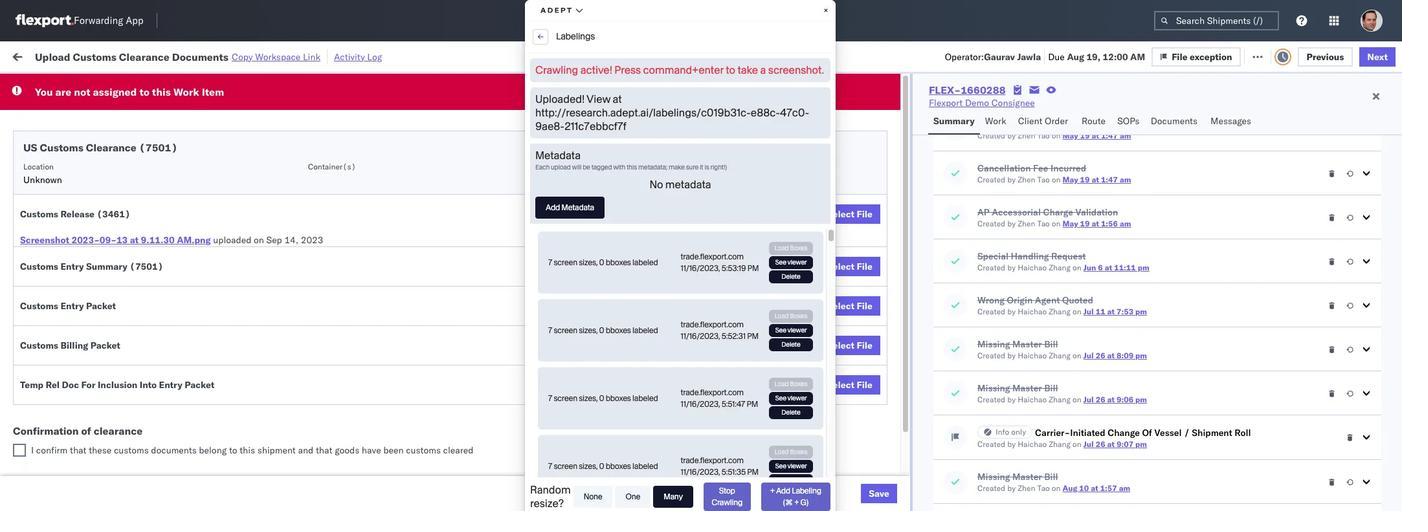 Task type: describe. For each thing, give the bounding box(es) containing it.
client for client order
[[1019, 115, 1043, 127]]

flexport demo consignee link
[[929, 97, 1035, 109]]

jul 11 at 7:53 pm button
[[1084, 307, 1148, 317]]

pickup up 'of'
[[70, 412, 98, 423]]

confirmation of clearance
[[13, 425, 143, 438]]

wrong origin agent quoted created by haichao zhang on jul 11 at 7:53 pm
[[978, 295, 1148, 317]]

schedule delivery appointment link for 11:59 pm pdt, nov 4, 2022
[[30, 126, 159, 139]]

2023 for schedule delivery appointment
[[340, 441, 362, 452]]

11 resize handle column header from the left
[[1370, 100, 1385, 512]]

gvcu5265864 for schedule pickup from rotterdam, netherlands
[[951, 469, 1014, 481]]

deadline button
[[240, 102, 397, 115]]

hbl
[[593, 162, 608, 172]]

entry for summary
[[61, 261, 84, 273]]

5 test123456 from the top
[[1051, 241, 1106, 253]]

customs up customs billing packet
[[20, 301, 58, 312]]

2 hlxu6269489, from the top
[[1019, 155, 1086, 167]]

jan for schedule delivery appointment
[[307, 441, 321, 452]]

: for status
[[94, 80, 96, 90]]

pickup down us customs clearance (7501)
[[70, 155, 98, 167]]

2022 for confirm pickup from los angeles, ca button
[[342, 355, 365, 367]]

19 inside cancellation fee incurred created by zhen tao on may 19 at 1:47 am
[[1081, 175, 1090, 185]]

choi for destination
[[1285, 498, 1304, 509]]

angeles, for schedule pickup from los angeles, ca link associated with 2nd schedule pickup from los angeles, ca button from the bottom
[[139, 298, 175, 309]]

2 lhuu7894563, uetu5238478 from the top
[[951, 326, 1083, 338]]

3 schedule delivery appointment from the top
[[30, 326, 159, 338]]

8:30 pm pst, jan 23, 2023 for schedule delivery appointment
[[246, 441, 362, 452]]

confirm delivery
[[30, 383, 99, 395]]

11 ocean fcl from the top
[[471, 412, 516, 424]]

2 uetu5238478 from the top
[[1020, 326, 1083, 338]]

9 ocean fcl from the top
[[471, 355, 516, 367]]

sops
[[1118, 115, 1140, 127]]

3 appointment from the top
[[106, 326, 159, 338]]

9:07
[[1117, 440, 1134, 449]]

unknown
[[23, 174, 62, 186]]

5 flex-1846748 from the top
[[848, 241, 915, 253]]

flex-1660288
[[929, 84, 1006, 97]]

select for customs release (3461)
[[828, 209, 855, 220]]

special handling request created by haichao zhang on jun 6 at 11:11 pm
[[978, 251, 1150, 273]]

8 created from the top
[[978, 440, 1006, 449]]

bill for missing master bill created by zhen tao on aug 10 at 1:57 am
[[1045, 471, 1059, 483]]

confirm delivery link
[[30, 382, 99, 395]]

customs up location
[[40, 141, 83, 154]]

19 inside ap accessorial charge validation created by zhen tao on may 19 at 1:56 am
[[1081, 219, 1090, 229]]

select for customs entry summary (7501)
[[828, 261, 855, 273]]

charge
[[1044, 207, 1074, 218]]

message
[[175, 50, 211, 62]]

5 hlxu6269489, from the top
[[1019, 241, 1086, 253]]

2 ocean fcl from the top
[[471, 156, 516, 167]]

route button
[[1077, 109, 1113, 135]]

9:06
[[1117, 395, 1134, 405]]

maeu9408431 for schedule delivery appointment
[[1051, 441, 1117, 452]]

2 schedule delivery appointment button from the top
[[30, 211, 159, 226]]

6 ocean fcl from the top
[[471, 270, 516, 281]]

created inside wrong origin agent quoted created by haichao zhang on jul 11 at 7:53 pm
[[978, 307, 1006, 317]]

schedule delivery appointment link for 8:30 pm pst, jan 23, 2023
[[30, 439, 159, 452]]

on inside special handling request created by haichao zhang on jun 6 at 11:11 pm
[[1073, 263, 1082, 273]]

5 ocean fcl from the top
[[471, 241, 516, 253]]

pickup up customs entry summary (7501)
[[70, 241, 98, 252]]

flexport demo consignee
[[929, 97, 1035, 109]]

mbl/mawb numbers button
[[1045, 102, 1225, 115]]

message (0)
[[175, 50, 228, 62]]

by inside missing master bill created by zhen tao on aug 10 at 1:57 am
[[1008, 484, 1016, 494]]

6 hlxu8034992 from the top
[[1088, 269, 1152, 281]]

app
[[126, 15, 144, 27]]

due aug 19, 12:00 am
[[1049, 51, 1146, 62]]

2 vertical spatial work
[[986, 115, 1007, 127]]

may inside cancellation fee incurred created by zhen tao on may 19 at 1:47 am
[[1063, 175, 1079, 185]]

aug inside missing master bill created by zhen tao on aug 10 at 1:57 am
[[1063, 484, 1078, 494]]

4 ocean fcl from the top
[[471, 213, 516, 224]]

may inside ap accessorial charge validation created by zhen tao on may 19 at 1:56 am
[[1063, 219, 1079, 229]]

log
[[367, 51, 382, 62]]

status : ready for work, blocked, in progress
[[71, 80, 235, 90]]

pst, for netherlands
[[285, 469, 305, 481]]

consignee for bookings test consignee
[[732, 412, 775, 424]]

forwarding app link
[[16, 14, 144, 27]]

2 schedule pickup from los angeles, ca button from the top
[[30, 183, 189, 197]]

at inside wrong origin agent quoted created by haichao zhang on jul 11 at 7:53 pm
[[1108, 307, 1115, 317]]

delivery for confirm delivery link
[[65, 383, 99, 395]]

screenshot 2023-09-13 at 9.11.30 am.png link
[[20, 234, 211, 247]]

5 fcl from the top
[[500, 241, 516, 253]]

11 fcl from the top
[[500, 412, 516, 424]]

ca for first schedule pickup from los angeles, ca button from the top of the page
[[177, 155, 189, 167]]

4 lhuu7894563, uetu5238478 from the top
[[951, 383, 1083, 395]]

workspace
[[255, 51, 301, 62]]

customs left billing at the bottom left of page
[[20, 340, 58, 352]]

26 for missing master bill created by haichao zhang on jul 26 at 8:09 pm
[[1096, 351, 1106, 361]]

consignee button
[[666, 102, 807, 115]]

3 test123456 from the top
[[1051, 184, 1106, 196]]

name
[[594, 104, 615, 114]]

work,
[[137, 80, 158, 90]]

temp
[[20, 380, 44, 391]]

schedule inside schedule pickup from rotterdam, netherlands link
[[30, 469, 68, 480]]

my work
[[13, 47, 71, 65]]

10 ocean fcl from the top
[[471, 384, 516, 395]]

zhen inside ap accessorial charge validation created by zhen tao on may 19 at 1:56 am
[[1018, 219, 1036, 229]]

by inside special handling request created by haichao zhang on jun 6 at 11:11 pm
[[1008, 263, 1016, 273]]

on inside wrong origin agent quoted created by haichao zhang on jul 11 at 7:53 pm
[[1073, 307, 1082, 317]]

at left risk
[[258, 50, 266, 62]]

pickup down customs entry summary (7501)
[[70, 298, 98, 309]]

packet for customs entry packet
[[86, 301, 116, 312]]

(7501) for us customs clearance (7501)
[[139, 141, 178, 154]]

1 vertical spatial origin
[[1334, 441, 1359, 452]]

activity
[[334, 51, 365, 62]]

8 by from the top
[[1008, 440, 1016, 449]]

customs up screenshot
[[20, 209, 58, 220]]

origin inside wrong origin agent quoted created by haichao zhang on jul 11 at 7:53 pm
[[1007, 295, 1033, 306]]

1 pdt, from the top
[[290, 127, 311, 139]]

pickup down these
[[70, 469, 98, 480]]

am.png
[[177, 234, 211, 246]]

on right 187
[[318, 50, 328, 62]]

omkar
[[1245, 184, 1272, 196]]

4 lhuu7894563, from the top
[[951, 383, 1018, 395]]

3 fcl from the top
[[500, 184, 516, 196]]

created inside missing master bill created by haichao zhang on jul 26 at 8:09 pm
[[978, 351, 1006, 361]]

packet for customs billing packet
[[91, 340, 120, 352]]

customs up 'status'
[[73, 50, 116, 63]]

rotterdam,
[[122, 469, 168, 480]]

customs billing packet
[[20, 340, 120, 352]]

3 ceau7522281, from the top
[[951, 184, 1017, 196]]

operator:
[[945, 51, 985, 62]]

pm left and
[[268, 441, 283, 452]]

0 horizontal spatial this
[[152, 85, 171, 98]]

import work button
[[105, 41, 169, 71]]

documents
[[151, 445, 197, 457]]

container
[[951, 104, 985, 114]]

flex-1893174
[[848, 412, 915, 424]]

pm right the 4:00
[[268, 355, 283, 367]]

13 ocean fcl from the top
[[471, 469, 516, 481]]

4 uetu5238478 from the top
[[1020, 383, 1083, 395]]

4 schedule from the top
[[30, 212, 68, 224]]

3 schedule from the top
[[30, 184, 68, 195]]

schedule pickup from los angeles, ca link for first schedule pickup from los angeles, ca button from the top of the page
[[30, 154, 189, 167]]

upload for upload customs clearance documents copy workspace link
[[35, 50, 70, 63]]

3 hlxu6269489, from the top
[[1019, 184, 1086, 196]]

1 lhuu7894563, uetu5238478 from the top
[[951, 298, 1083, 310]]

created inside the "missing master bill created by haichao zhang on jul 26 at 9:06 pm"
[[978, 395, 1006, 405]]

2130387 for schedule pickup from rotterdam, netherlands
[[875, 469, 915, 481]]

info
[[996, 427, 1010, 437]]

cancellation
[[978, 163, 1031, 174]]

2 ceau7522281, from the top
[[951, 155, 1017, 167]]

carrier-
[[1036, 427, 1071, 439]]

upload for upload customs clearance documents
[[30, 269, 59, 281]]

4 hlxu8034992 from the top
[[1088, 212, 1152, 224]]

track
[[330, 50, 351, 62]]

forwarding
[[74, 15, 123, 27]]

from for confirm pickup from los angeles, ca button
[[96, 355, 115, 366]]

2 pdt, from the top
[[290, 156, 311, 167]]

schedule delivery appointment for 2nd the schedule delivery appointment link from the bottom
[[30, 212, 159, 224]]

2022 for second schedule pickup from los angeles, ca button from the top of the page
[[343, 184, 365, 196]]

2023-
[[72, 234, 100, 246]]

1 tao from the top
[[1038, 131, 1050, 141]]

2022 up the container(s)
[[343, 127, 365, 139]]

have
[[362, 445, 381, 457]]

in
[[194, 80, 201, 90]]

3 ceau7522281, hlxu6269489, hlxu8034992 from the top
[[951, 184, 1152, 196]]

8 ocean fcl from the top
[[471, 327, 516, 338]]

by inside missing master bill created by haichao zhang on jul 26 at 8:09 pm
[[1008, 351, 1016, 361]]

5 ceau7522281, from the top
[[951, 241, 1017, 253]]

7:53
[[1117, 307, 1134, 317]]

pm right uploaded
[[274, 241, 288, 253]]

angeles, for schedule pickup from los angeles, ca link related to first schedule pickup from los angeles, ca button from the top of the page
[[139, 155, 175, 167]]

1 lhuu7894563, from the top
[[951, 298, 1018, 310]]

select file for temp rel doc for inclusion into entry packet
[[828, 380, 873, 391]]

schedule pickup from los angeles, ca for 2nd schedule pickup from los angeles, ca button from the bottom
[[30, 298, 189, 309]]

1 1846748 from the top
[[875, 127, 915, 139]]

flex-2130387 for schedule delivery appointment
[[848, 441, 915, 452]]

pm down carrier-initiated change of vessel / shipment roll
[[1136, 440, 1148, 449]]

select file for customs release (3461)
[[828, 209, 873, 220]]

karl for schedule pickup from rotterdam, netherlands
[[783, 469, 800, 481]]

schedule pickup from rotterdam, netherlands
[[30, 469, 221, 480]]

1 zhen from the top
[[1018, 131, 1036, 141]]

on down initiated on the right bottom
[[1073, 440, 1082, 449]]

1 hlxu6269489, from the top
[[1019, 127, 1086, 139]]

los for first schedule pickup from los angeles, ca button from the top of the page
[[122, 155, 137, 167]]

10 fcl from the top
[[500, 384, 516, 395]]

select file button for temp rel doc for inclusion into entry packet
[[820, 376, 881, 395]]

11:11
[[1115, 263, 1136, 273]]

4 pdt, from the top
[[290, 241, 311, 253]]

on down 'order'
[[1052, 131, 1061, 141]]

11
[[1096, 307, 1106, 317]]

activity log button
[[334, 49, 382, 64]]

8:09
[[1117, 351, 1134, 361]]

agent inside wrong origin agent quoted created by haichao zhang on jul 11 at 7:53 pm
[[1035, 295, 1060, 306]]

at inside the "missing master bill created by haichao zhang on jul 26 at 9:06 pm"
[[1108, 395, 1115, 405]]

work
[[37, 47, 71, 65]]

Search Work text field
[[967, 46, 1108, 66]]

am down sops
[[1120, 131, 1132, 141]]

select for customs billing packet
[[828, 340, 855, 352]]

3 26 from the top
[[1096, 440, 1106, 449]]

5 haichao from the top
[[1018, 440, 1047, 449]]

12 ocean fcl from the top
[[471, 441, 516, 452]]

3 resize handle column header from the left
[[449, 100, 464, 512]]

1 vertical spatial this
[[240, 445, 255, 457]]

batch
[[1330, 50, 1355, 62]]

documents for upload customs clearance documents
[[144, 269, 191, 281]]

2 ceau7522281, hlxu6269489, hlxu8034992 from the top
[[951, 155, 1152, 167]]

pm up sep
[[274, 184, 288, 196]]

documents for upload customs clearance documents copy workspace link
[[172, 50, 229, 63]]

4 1846748 from the top
[[875, 213, 915, 224]]

integration for schedule pickup from rotterdam, netherlands
[[672, 469, 717, 481]]

integration test account - karl lagerfeld up 'vandelay west'
[[571, 469, 740, 481]]

operator: gaurav jawla
[[945, 51, 1042, 62]]

and
[[298, 445, 314, 457]]

at inside ap accessorial charge validation created by zhen tao on may 19 at 1:56 am
[[1092, 219, 1100, 229]]

numbers for mbl/mawb numbers
[[1098, 104, 1130, 114]]

at left 9:07
[[1108, 440, 1115, 449]]

select for customs entry packet
[[828, 301, 855, 312]]

not
[[74, 85, 90, 98]]

documents button
[[1146, 109, 1206, 135]]

3 uetu5238478 from the top
[[1020, 355, 1083, 367]]

8:30 for schedule pickup from rotterdam, netherlands
[[246, 469, 266, 481]]

file for customs entry packet
[[857, 301, 873, 312]]

flexport. image
[[16, 14, 74, 27]]

created inside missing master bill created by zhen tao on aug 10 at 1:57 am
[[978, 484, 1006, 494]]

pm left the container(s)
[[274, 156, 288, 167]]

1 horizontal spatial gaurav
[[1245, 127, 1274, 139]]

2 11:59 pm pdt, nov 4, 2022 from the top
[[246, 156, 365, 167]]

zhang inside wrong origin agent quoted created by haichao zhang on jul 11 at 7:53 pm
[[1049, 307, 1071, 317]]

mbl/mawb
[[1051, 104, 1096, 114]]

select file for customs entry summary (7501)
[[828, 261, 873, 273]]

confirm
[[36, 445, 68, 457]]

jul 26 at 9:06 pm button
[[1084, 395, 1148, 405]]

11:59 pm pdt, nov 4, 2022 for schedule pickup from los angeles, ca link related to second schedule pickup from los angeles, ca button from the top of the page
[[246, 184, 365, 196]]

1 11:59 from the top
[[246, 127, 272, 139]]

5 1846748 from the top
[[875, 241, 915, 253]]

1 horizontal spatial work
[[173, 85, 199, 98]]

1 vertical spatial documents
[[1151, 115, 1198, 127]]

haichao for missing master bill created by haichao zhang on jul 26 at 8:09 pm
[[1018, 351, 1047, 361]]

ready
[[99, 80, 122, 90]]

ca for 5th schedule pickup from los angeles, ca button from the top of the page
[[177, 412, 189, 423]]

2 schedule delivery appointment link from the top
[[30, 211, 159, 224]]

abcd1234560
[[951, 497, 1015, 509]]

4 jul from the top
[[1084, 440, 1094, 449]]

5 ceau7522281, hlxu6269489, hlxu8034992 from the top
[[951, 241, 1152, 253]]

4 abcdefg78456546 from the top
[[1051, 384, 1138, 395]]

3 schedule delivery appointment button from the top
[[30, 325, 159, 340]]

on inside missing master bill created by zhen tao on aug 10 at 1:57 am
[[1052, 484, 1061, 494]]

at down the route
[[1092, 131, 1100, 141]]

2130387 for schedule delivery appointment
[[875, 441, 915, 452]]

flex-2130387 for schedule pickup from rotterdam, netherlands
[[848, 469, 915, 481]]

8:30 for schedule delivery appointment
[[246, 441, 266, 452]]

container(s)
[[308, 162, 356, 172]]

2022 down deadline button
[[343, 156, 365, 167]]

7 schedule from the top
[[30, 326, 68, 338]]

billing
[[61, 340, 88, 352]]

schedule pickup from los angeles, ca for first schedule pickup from los angeles, ca button from the top of the page
[[30, 155, 189, 167]]

9.11.30
[[141, 234, 175, 246]]

messages
[[1211, 115, 1252, 127]]

select file button for customs entry packet
[[820, 297, 881, 316]]

account for schedule pickup from rotterdam, netherlands
[[739, 469, 773, 481]]

created inside cancellation fee incurred created by zhen tao on may 19 at 1:47 am
[[978, 175, 1006, 185]]

confirm pickup from los angeles, ca button
[[30, 354, 184, 368]]

created by zhen tao on may 19 at 1:47 am
[[978, 131, 1132, 141]]

2 customs from the left
[[406, 445, 441, 457]]

2 abcdefg78456546 from the top
[[1051, 327, 1138, 338]]

screenshot 2023-09-13 at 9.11.30 am.png uploaded on sep 14, 2023
[[20, 234, 323, 246]]

0 horizontal spatial gaurav
[[985, 51, 1016, 62]]

ca for 2nd schedule pickup from los angeles, ca button from the bottom
[[177, 298, 189, 309]]

may 19 at 1:56 am button
[[1063, 219, 1132, 229]]

6
[[1099, 263, 1103, 273]]

09-
[[100, 234, 117, 246]]

file for customs entry summary (7501)
[[857, 261, 873, 273]]

0 vertical spatial work
[[142, 50, 164, 62]]

2 flex-1846748 from the top
[[848, 156, 915, 167]]

pm down deadline
[[274, 127, 288, 139]]

file for customs release (3461)
[[857, 209, 873, 220]]

client name button
[[565, 102, 653, 115]]

uploaded
[[213, 234, 252, 246]]

4 fcl from the top
[[500, 213, 516, 224]]

2 test123456 from the top
[[1051, 156, 1106, 167]]

been
[[384, 445, 404, 457]]

0 horizontal spatial jawla
[[1018, 51, 1042, 62]]

choi for origin
[[1285, 441, 1304, 452]]

msdu7304509
[[951, 412, 1017, 424]]

3 flex-1889466 from the top
[[848, 355, 915, 367]]

angeles, for schedule pickup from los angeles, ca link related to second schedule pickup from los angeles, ca button from the top of the page
[[139, 184, 175, 195]]

vessel
[[1155, 427, 1182, 439]]

created inside ap accessorial charge validation created by zhen tao on may 19 at 1:56 am
[[978, 219, 1006, 229]]

6 schedule from the top
[[30, 298, 68, 309]]

pickup down billing at the bottom left of page
[[65, 355, 93, 366]]

los for second schedule pickup from los angeles, ca button from the top of the page
[[122, 184, 137, 195]]

2 schedule from the top
[[30, 155, 68, 167]]

batch action button
[[1310, 46, 1394, 66]]

filtered by:
[[13, 79, 59, 91]]

14 ocean fcl from the top
[[471, 498, 516, 509]]

3 11:59 from the top
[[246, 184, 272, 196]]

1 schedule delivery appointment button from the top
[[30, 126, 159, 140]]

23, for angeles,
[[326, 355, 340, 367]]

8 schedule from the top
[[30, 412, 68, 423]]

on left sep
[[254, 234, 264, 246]]

dec
[[307, 355, 324, 367]]

vandelay west
[[672, 498, 732, 509]]

3 nov from the top
[[313, 184, 330, 196]]

these
[[89, 445, 112, 457]]

7 fcl from the top
[[500, 298, 516, 310]]

container numbers
[[951, 104, 1019, 114]]

consignee inside button
[[672, 104, 709, 114]]

4 schedule delivery appointment button from the top
[[30, 439, 159, 454]]

schedule pickup from los angeles, ca link for 2nd schedule pickup from los angeles, ca button from the bottom
[[30, 297, 189, 310]]

1 flex-1846748 from the top
[[848, 127, 915, 139]]

2 that from the left
[[316, 445, 333, 457]]

4 hlxu6269489, from the top
[[1019, 212, 1086, 224]]

west
[[712, 498, 732, 509]]

at inside missing master bill created by haichao zhang on jul 26 at 8:09 pm
[[1108, 351, 1115, 361]]

clearance for us customs clearance (7501)
[[86, 141, 137, 154]]



Task type: vqa. For each thing, say whether or not it's contained in the screenshot.
the FLEX - 1660288 on the left top
no



Task type: locate. For each thing, give the bounding box(es) containing it.
to
[[140, 85, 150, 98], [229, 445, 237, 457]]

file
[[1181, 50, 1197, 62], [1172, 51, 1188, 62], [857, 209, 873, 220], [857, 261, 873, 273], [857, 301, 873, 312], [857, 340, 873, 352], [857, 380, 873, 391]]

schedule pickup from los angeles, ca for 5th schedule pickup from los angeles, ca button from the top of the page
[[30, 412, 189, 423]]

ceau7522281, hlxu6269489, hlxu8034992 down ap accessorial charge validation created by zhen tao on may 19 at 1:56 am
[[951, 241, 1152, 253]]

bill inside the "missing master bill created by haichao zhang on jul 26 at 9:06 pm"
[[1045, 383, 1059, 394]]

jul inside missing master bill created by haichao zhang on jul 26 at 8:09 pm
[[1084, 351, 1094, 361]]

2 lhuu7894563, from the top
[[951, 326, 1018, 338]]

0 vertical spatial clearance
[[119, 50, 170, 63]]

2 vertical spatial clearance
[[100, 269, 142, 281]]

gaurav up 1660288
[[985, 51, 1016, 62]]

quoted
[[1063, 295, 1094, 306]]

23,
[[326, 355, 340, 367], [323, 441, 337, 452], [323, 469, 337, 481]]

0 vertical spatial maeu9408431
[[1051, 441, 1117, 452]]

haichao inside missing master bill created by haichao zhang on jul 26 at 8:09 pm
[[1018, 351, 1047, 361]]

0 vertical spatial agent
[[1035, 295, 1060, 306]]

appointment up 13
[[106, 212, 159, 224]]

4 tao from the top
[[1038, 484, 1050, 494]]

1 vertical spatial 23,
[[323, 441, 337, 452]]

2 vertical spatial 26
[[1096, 440, 1106, 449]]

customs entry summary (7501)
[[20, 261, 163, 273]]

1 horizontal spatial this
[[240, 445, 255, 457]]

flex id button
[[820, 102, 931, 115]]

resize handle column header for flex id
[[929, 100, 944, 512]]

1 vertical spatial 2130387
[[875, 469, 915, 481]]

2 appointment from the top
[[106, 212, 159, 224]]

created
[[978, 131, 1006, 141], [978, 175, 1006, 185], [978, 219, 1006, 229], [978, 263, 1006, 273], [978, 307, 1006, 317], [978, 351, 1006, 361], [978, 395, 1006, 405], [978, 440, 1006, 449], [978, 484, 1006, 494]]

9 fcl from the top
[[500, 355, 516, 367]]

6 by from the top
[[1008, 351, 1016, 361]]

1 confirm from the top
[[30, 355, 63, 366]]

0 vertical spatial origin
[[1007, 295, 1033, 306]]

aug 10 at 1:57 am button
[[1063, 484, 1131, 494]]

8:30 pm pst, jan 23, 2023
[[246, 441, 362, 452], [246, 469, 362, 481]]

master down only
[[1013, 471, 1043, 483]]

0 vertical spatial pst,
[[285, 355, 305, 367]]

3 abcdefg78456546 from the top
[[1051, 355, 1138, 367]]

1:47 up validation
[[1102, 175, 1118, 185]]

pst, for angeles,
[[285, 355, 305, 367]]

ceau7522281, hlxu6269489, hlxu8034992
[[951, 127, 1152, 139], [951, 155, 1152, 167], [951, 184, 1152, 196], [951, 212, 1152, 224], [951, 241, 1152, 253], [951, 269, 1152, 281]]

0 horizontal spatial vandelay
[[571, 498, 609, 509]]

2 bill from the top
[[1045, 383, 1059, 394]]

confirm for confirm pickup from los angeles, ca
[[30, 355, 63, 366]]

5 schedule pickup from los angeles, ca button from the top
[[30, 411, 189, 425]]

resize handle column header for consignee
[[805, 100, 820, 512]]

angeles, right 13
[[139, 241, 175, 252]]

pst, left goods at bottom
[[285, 441, 305, 452]]

that
[[70, 445, 86, 457], [316, 445, 333, 457]]

location
[[23, 162, 54, 172]]

0 vertical spatial missing
[[978, 339, 1011, 350]]

haichao down only
[[1018, 440, 1047, 449]]

1 vertical spatial upload
[[30, 269, 59, 281]]

1 horizontal spatial summary
[[934, 115, 975, 127]]

4 11:59 from the top
[[246, 241, 272, 253]]

by
[[1008, 131, 1016, 141], [1008, 175, 1016, 185], [1008, 219, 1016, 229], [1008, 263, 1016, 273], [1008, 307, 1016, 317], [1008, 351, 1016, 361], [1008, 395, 1016, 405], [1008, 440, 1016, 449], [1008, 484, 1016, 494]]

2 horizontal spatial work
[[986, 115, 1007, 127]]

jawla right messages button
[[1276, 127, 1299, 139]]

(0)
[[211, 50, 228, 62]]

fee
[[1034, 163, 1049, 174]]

delivery inside button
[[65, 383, 99, 395]]

6 1846748 from the top
[[875, 270, 915, 281]]

bill
[[1045, 339, 1059, 350], [1045, 383, 1059, 394], [1045, 471, 1059, 483]]

at inside cancellation fee incurred created by zhen tao on may 19 at 1:47 am
[[1092, 175, 1100, 185]]

from down these
[[101, 469, 120, 480]]

master inside the "missing master bill created by haichao zhang on jul 26 at 9:06 pm"
[[1013, 383, 1043, 394]]

pickup up the release
[[70, 184, 98, 195]]

us
[[23, 141, 37, 154]]

0 vertical spatial 8:30
[[246, 441, 266, 452]]

entry for packet
[[61, 301, 84, 312]]

flex-1889466 button
[[827, 295, 917, 313], [827, 295, 917, 313], [827, 324, 917, 342], [827, 324, 917, 342], [827, 352, 917, 370], [827, 352, 917, 370], [827, 380, 917, 399], [827, 380, 917, 399]]

0 vertical spatial 23,
[[326, 355, 340, 367]]

2023 for schedule pickup from rotterdam, netherlands
[[340, 469, 362, 481]]

1 schedule pickup from los angeles, ca button from the top
[[30, 154, 189, 169]]

1 vertical spatial gaurav
[[1245, 127, 1274, 139]]

by inside cancellation fee incurred created by zhen tao on may 19 at 1:47 am
[[1008, 175, 1016, 185]]

am inside cancellation fee incurred created by zhen tao on may 19 at 1:47 am
[[1120, 175, 1132, 185]]

1 vertical spatial master
[[1013, 383, 1043, 394]]

may 19 at 1:47 am button down incurred
[[1063, 175, 1132, 185]]

1 horizontal spatial numbers
[[1098, 104, 1130, 114]]

clearance inside button
[[100, 269, 142, 281]]

0 horizontal spatial customs
[[114, 445, 149, 457]]

jul inside wrong origin agent quoted created by haichao zhang on jul 11 at 7:53 pm
[[1084, 307, 1094, 317]]

jul
[[1084, 307, 1094, 317], [1084, 351, 1094, 361], [1084, 395, 1094, 405], [1084, 440, 1094, 449]]

0 vertical spatial bill
[[1045, 339, 1059, 350]]

on left the jul 26 at 8:09 pm button
[[1073, 351, 1082, 361]]

uetu5238478 down missing master bill created by haichao zhang on jul 26 at 8:09 pm
[[1020, 383, 1083, 395]]

packet up confirm pickup from los angeles, ca
[[91, 340, 120, 352]]

master inside missing master bill created by haichao zhang on jul 26 at 8:09 pm
[[1013, 339, 1043, 350]]

pst,
[[285, 355, 305, 367], [285, 441, 305, 452], [285, 469, 305, 481]]

5 resize handle column header from the left
[[650, 100, 666, 512]]

1893174
[[875, 412, 915, 424]]

13 fcl from the top
[[500, 469, 516, 481]]

origin right wrong
[[1007, 295, 1033, 306]]

1 horizontal spatial that
[[316, 445, 333, 457]]

schedule delivery appointment link down 'of'
[[30, 439, 159, 452]]

6 resize handle column header from the left
[[805, 100, 820, 512]]

omkar savant
[[1245, 184, 1302, 196]]

1 schedule delivery appointment link from the top
[[30, 126, 159, 139]]

customs down the clearance
[[114, 445, 149, 457]]

1 numbers from the left
[[987, 104, 1019, 114]]

0 vertical spatial client
[[571, 104, 592, 114]]

schedule pickup from los angeles, ca link for third schedule pickup from los angeles, ca button from the bottom
[[30, 240, 189, 253]]

missing master bill created by haichao zhang on jul 26 at 9:06 pm
[[978, 383, 1148, 405]]

1 8:30 from the top
[[246, 441, 266, 452]]

schedule pickup from los angeles, ca button up (3461)
[[30, 183, 189, 197]]

vandelay for vandelay
[[571, 498, 609, 509]]

1 maeu9408431 from the top
[[1051, 441, 1117, 452]]

batch action
[[1330, 50, 1386, 62]]

1 vertical spatial 19
[[1081, 175, 1090, 185]]

pm for special handling request created by haichao zhang on jun 6 at 11:11 pm
[[1138, 263, 1150, 273]]

from for the schedule pickup from rotterdam, netherlands button
[[101, 469, 120, 480]]

zhang inside missing master bill created by haichao zhang on jul 26 at 8:09 pm
[[1049, 351, 1071, 361]]

haichao for missing master bill created by haichao zhang on jul 26 at 9:06 pm
[[1018, 395, 1047, 405]]

zhang for missing master bill created by haichao zhang on jul 26 at 8:09 pm
[[1049, 351, 1071, 361]]

schedule pickup from rotterdam, netherlands button
[[30, 468, 221, 482]]

1 ceau7522281, hlxu6269489, hlxu8034992 from the top
[[951, 127, 1152, 139]]

1 vertical spatial pst,
[[285, 441, 305, 452]]

11:59 pm pdt, nov 4, 2022 for schedule pickup from los angeles, ca link associated with third schedule pickup from los angeles, ca button from the bottom
[[246, 241, 365, 253]]

3 schedule pickup from los angeles, ca button from the top
[[30, 240, 189, 254]]

aug left 19,
[[1068, 51, 1085, 62]]

0 vertical spatial documents
[[172, 50, 229, 63]]

6 created from the top
[[978, 351, 1006, 361]]

special
[[978, 251, 1009, 262]]

1 zhang from the top
[[1049, 263, 1071, 273]]

for
[[81, 380, 96, 391]]

None checkbox
[[13, 444, 26, 457]]

zhen down created by haichao zhang on jul 26 at 9:07 pm
[[1018, 484, 1036, 494]]

haichao for special handling request created by haichao zhang on jun 6 at 11:11 pm
[[1018, 263, 1047, 273]]

2 8:30 from the top
[[246, 469, 266, 481]]

zhang up the "missing master bill created by haichao zhang on jul 26 at 9:06 pm"
[[1049, 351, 1071, 361]]

los for third schedule pickup from los angeles, ca button from the bottom
[[122, 241, 137, 252]]

hlxu6269489, up "request"
[[1019, 212, 1086, 224]]

1 vertical spatial may 19 at 1:47 am button
[[1063, 175, 1132, 185]]

haichao inside special handling request created by haichao zhang on jun 6 at 11:11 pm
[[1018, 263, 1047, 273]]

3 lhuu7894563, uetu5238478 from the top
[[951, 355, 1083, 367]]

resize handle column header for container numbers
[[1029, 100, 1045, 512]]

on inside missing master bill created by haichao zhang on jul 26 at 8:09 pm
[[1073, 351, 1082, 361]]

1 horizontal spatial consignee
[[732, 412, 775, 424]]

1 vertical spatial schedule delivery appointment link
[[30, 211, 159, 224]]

4 ceau7522281, hlxu6269489, hlxu8034992 from the top
[[951, 212, 1152, 224]]

resize handle column header for mbl/mawb numbers
[[1223, 100, 1238, 512]]

master inside missing master bill created by zhen tao on aug 10 at 1:57 am
[[1013, 471, 1043, 483]]

by inside wrong origin agent quoted created by haichao zhang on jul 11 at 7:53 pm
[[1008, 307, 1016, 317]]

14 fcl from the top
[[500, 498, 516, 509]]

work button
[[980, 109, 1013, 135]]

8:30 right the belong
[[246, 441, 266, 452]]

0 vertical spatial summary
[[934, 115, 975, 127]]

at right 13
[[130, 234, 139, 246]]

(3461)
[[97, 209, 131, 220]]

1 1:47 from the top
[[1102, 131, 1118, 141]]

inclusion
[[98, 380, 137, 391]]

3 select from the top
[[828, 301, 855, 312]]

Search Shipments (/) text field
[[1155, 11, 1280, 30]]

on inside the "missing master bill created by haichao zhang on jul 26 at 9:06 pm"
[[1073, 395, 1082, 405]]

(7501) down workitem button
[[139, 141, 178, 154]]

3 19 from the top
[[1081, 219, 1090, 229]]

flex-2130387
[[848, 441, 915, 452], [848, 469, 915, 481]]

3 lhuu7894563, from the top
[[951, 355, 1018, 367]]

8:30 pm pst, jan 23, 2023 for schedule pickup from rotterdam, netherlands
[[246, 469, 362, 481]]

1 created from the top
[[978, 131, 1006, 141]]

1 horizontal spatial jawla
[[1276, 127, 1299, 139]]

next button
[[1360, 47, 1396, 66]]

4 nov from the top
[[313, 241, 330, 253]]

jun 6 at 11:11 pm button
[[1084, 263, 1150, 273]]

flex-1846748
[[848, 127, 915, 139], [848, 156, 915, 167], [848, 184, 915, 196], [848, 213, 915, 224], [848, 241, 915, 253], [848, 270, 915, 281]]

upload customs clearance documents link
[[30, 268, 191, 281]]

appointment up confirm pickup from los angeles, ca
[[106, 326, 159, 338]]

may 19 at 1:47 am button
[[1063, 131, 1132, 141], [1063, 175, 1132, 185]]

you are not assigned to this work item
[[35, 85, 224, 98]]

1 vertical spatial packet
[[91, 340, 120, 352]]

am inside missing master bill created by zhen tao on aug 10 at 1:57 am
[[1120, 484, 1131, 494]]

2 zhang from the top
[[1049, 307, 1071, 317]]

pm down shipment
[[268, 469, 283, 481]]

0 vertical spatial (7501)
[[139, 141, 178, 154]]

master for missing master bill created by zhen tao on aug 10 at 1:57 am
[[1013, 471, 1043, 483]]

2 vertical spatial master
[[1013, 471, 1043, 483]]

lhuu7894563, uetu5238478 up only
[[951, 383, 1083, 395]]

0 vertical spatial 26
[[1096, 351, 1106, 361]]

confirm inside confirm delivery link
[[30, 383, 63, 395]]

1 26 from the top
[[1096, 351, 1106, 361]]

0 vertical spatial 19
[[1081, 131, 1090, 141]]

haichao inside wrong origin agent quoted created by haichao zhang on jul 11 at 7:53 pm
[[1018, 307, 1047, 317]]

1 19 from the top
[[1081, 131, 1090, 141]]

customs down screenshot
[[20, 261, 58, 273]]

1 vertical spatial 1:47
[[1102, 175, 1118, 185]]

master for missing master bill created by haichao zhang on jul 26 at 8:09 pm
[[1013, 339, 1043, 350]]

1 horizontal spatial vandelay
[[672, 498, 709, 509]]

created by haichao zhang on jul 26 at 9:07 pm
[[978, 440, 1148, 449]]

initiated
[[1071, 427, 1106, 439]]

resize handle column header for deadline
[[395, 100, 410, 512]]

jul inside the "missing master bill created by haichao zhang on jul 26 at 9:06 pm"
[[1084, 395, 1094, 405]]

schedule delivery appointment up us customs clearance (7501)
[[30, 127, 159, 138]]

at left 9:06
[[1108, 395, 1115, 405]]

on inside cancellation fee incurred created by zhen tao on may 19 at 1:47 am
[[1052, 175, 1061, 185]]

confirm inside confirm pickup from los angeles, ca link
[[30, 355, 63, 366]]

ceau7522281, hlxu6269489, hlxu8034992 down mbl/mawb
[[951, 127, 1152, 139]]

11:59 pm pdt, nov 4, 2022 for 11:59 pm pdt, nov 4, 2022 the schedule delivery appointment link
[[246, 127, 365, 139]]

los
[[122, 155, 137, 167], [122, 184, 137, 195], [122, 241, 137, 252], [122, 298, 137, 309], [117, 355, 131, 366], [122, 412, 137, 423]]

entry right into
[[159, 380, 182, 391]]

missing inside the "missing master bill created by haichao zhang on jul 26 at 9:06 pm"
[[978, 383, 1011, 394]]

ca for confirm pickup from los angeles, ca button
[[172, 355, 184, 366]]

jawla left due on the top of page
[[1018, 51, 1042, 62]]

0 horizontal spatial to
[[140, 85, 150, 98]]

missing down wrong
[[978, 339, 1011, 350]]

am inside ap accessorial charge validation created by zhen tao on may 19 at 1:56 am
[[1120, 219, 1132, 229]]

2 vertical spatial 19
[[1081, 219, 1090, 229]]

1 vertical spatial gvcu5265864
[[951, 469, 1014, 481]]

account
[[739, 441, 773, 452], [638, 469, 672, 481], [739, 469, 773, 481]]

4 ceau7522281, from the top
[[951, 212, 1017, 224]]

schedule pickup from los angeles, ca link up customs entry summary (7501)
[[30, 240, 189, 253]]

zhang inside special handling request created by haichao zhang on jun 6 at 11:11 pm
[[1049, 263, 1071, 273]]

summary down container
[[934, 115, 975, 127]]

1 vertical spatial bill
[[1045, 383, 1059, 394]]

2 resize handle column header from the left
[[395, 100, 410, 512]]

1:47 inside cancellation fee incurred created by zhen tao on may 19 at 1:47 am
[[1102, 175, 1118, 185]]

to right the belong
[[229, 445, 237, 457]]

schedule delivery appointment button down 'of'
[[30, 439, 159, 454]]

select file for customs billing packet
[[828, 340, 873, 352]]

13
[[117, 234, 128, 246]]

bill inside missing master bill created by zhen tao on aug 10 at 1:57 am
[[1045, 471, 1059, 483]]

from for 5th schedule pickup from los angeles, ca button from the top of the page
[[101, 412, 120, 423]]

1 vertical spatial choi
[[1285, 498, 1304, 509]]

documents
[[172, 50, 229, 63], [1151, 115, 1198, 127], [144, 269, 191, 281]]

0 horizontal spatial summary
[[86, 261, 127, 273]]

at inside missing master bill created by zhen tao on aug 10 at 1:57 am
[[1091, 484, 1099, 494]]

3 bill from the top
[[1045, 471, 1059, 483]]

tao inside ap accessorial charge validation created by zhen tao on may 19 at 1:56 am
[[1038, 219, 1050, 229]]

0 vertical spatial 8:30 pm pst, jan 23, 2023
[[246, 441, 362, 452]]

1 vertical spatial 8:30 pm pst, jan 23, 2023
[[246, 469, 362, 481]]

3 schedule pickup from los angeles, ca link from the top
[[30, 240, 189, 253]]

on inside ap accessorial charge validation created by zhen tao on may 19 at 1:56 am
[[1052, 219, 1061, 229]]

los up (3461)
[[122, 184, 137, 195]]

ca for second schedule pickup from los angeles, ca button from the top of the page
[[177, 184, 189, 195]]

2 1:47 from the top
[[1102, 175, 1118, 185]]

0 vertical spatial may 19 at 1:47 am button
[[1063, 131, 1132, 141]]

2 by from the top
[[1008, 175, 1016, 185]]

work left item at the top left of page
[[173, 85, 199, 98]]

1 4, from the top
[[332, 127, 341, 139]]

mbl/mawb numbers
[[1051, 104, 1130, 114]]

zhang for missing master bill created by haichao zhang on jul 26 at 9:06 pm
[[1049, 395, 1071, 405]]

pm inside wrong origin agent quoted created by haichao zhang on jul 11 at 7:53 pm
[[1136, 307, 1148, 317]]

2130387 down 1893174
[[875, 441, 915, 452]]

schedule pickup from los angeles, ca for second schedule pickup from los angeles, ca button from the top of the page
[[30, 184, 189, 195]]

missing for missing master bill created by haichao zhang on jul 26 at 9:06 pm
[[978, 383, 1011, 394]]

4,
[[332, 127, 341, 139], [332, 156, 341, 167], [332, 184, 341, 196], [332, 241, 341, 253]]

2 hlxu8034992 from the top
[[1088, 155, 1152, 167]]

origin up the destination
[[1334, 441, 1359, 452]]

2 select file button from the top
[[820, 257, 881, 277]]

2023 right 14,
[[301, 234, 323, 246]]

missing master bill created by haichao zhang on jul 26 at 8:09 pm
[[978, 339, 1148, 361]]

item
[[202, 85, 224, 98]]

1 horizontal spatial agent
[[1361, 441, 1385, 452]]

1 gvcu5265864 from the top
[[951, 440, 1014, 452]]

1 vertical spatial (7501)
[[130, 261, 163, 273]]

savant
[[1274, 184, 1302, 196]]

schedule pickup from los angeles, ca button up customs entry summary (7501)
[[30, 240, 189, 254]]

select file button for customs release (3461)
[[820, 205, 881, 224]]

deadline
[[246, 104, 278, 114]]

0 vertical spatial packet
[[86, 301, 116, 312]]

1 horizontal spatial to
[[229, 445, 237, 457]]

2 vertical spatial 2023
[[340, 469, 362, 481]]

bill down missing master bill created by haichao zhang on jul 26 at 8:09 pm
[[1045, 383, 1059, 394]]

pm
[[1138, 263, 1150, 273], [1136, 307, 1148, 317], [1136, 351, 1148, 361], [1136, 395, 1148, 405], [1136, 440, 1148, 449]]

hlxu6269489, down ap accessorial charge validation created by zhen tao on may 19 at 1:56 am
[[1019, 241, 1086, 253]]

lhuu7894563, uetu5238478
[[951, 298, 1083, 310], [951, 326, 1083, 338], [951, 355, 1083, 367], [951, 383, 1083, 395]]

lhuu7894563, uetu5238478 down wrong
[[951, 326, 1083, 338]]

2 vertical spatial bill
[[1045, 471, 1059, 483]]

from inside schedule pickup from rotterdam, netherlands link
[[101, 469, 120, 480]]

2 jan from the top
[[307, 469, 321, 481]]

pm inside special handling request created by haichao zhang on jun 6 at 11:11 pm
[[1138, 263, 1150, 273]]

2 vertical spatial packet
[[185, 380, 215, 391]]

tao inside missing master bill created by zhen tao on aug 10 at 1:57 am
[[1038, 484, 1050, 494]]

goods
[[335, 445, 360, 457]]

0 horizontal spatial work
[[142, 50, 164, 62]]

from inside confirm pickup from los angeles, ca link
[[96, 355, 115, 366]]

1 vertical spatial missing
[[978, 383, 1011, 394]]

2 confirm from the top
[[30, 383, 63, 395]]

1 select file button from the top
[[820, 205, 881, 224]]

1 vertical spatial 2023
[[340, 441, 362, 452]]

0 vertical spatial gaurav
[[985, 51, 1016, 62]]

0 vertical spatial master
[[1013, 339, 1043, 350]]

upload down screenshot
[[30, 269, 59, 281]]

clearance for upload customs clearance documents
[[100, 269, 142, 281]]

angeles, for confirm pickup from los angeles, ca link at left
[[134, 355, 169, 366]]

(7501) for customs entry summary (7501)
[[130, 261, 163, 273]]

schedule delivery appointment down 'of'
[[30, 440, 159, 452]]

0 vertical spatial jan
[[307, 441, 321, 452]]

4 1889466 from the top
[[875, 384, 915, 395]]

ocean
[[471, 127, 497, 139], [599, 127, 626, 139], [700, 127, 727, 139], [471, 156, 497, 167], [599, 156, 626, 167], [700, 156, 727, 167], [471, 184, 497, 196], [599, 184, 626, 196], [700, 184, 727, 196], [471, 213, 497, 224], [599, 213, 626, 224], [700, 213, 727, 224], [471, 241, 497, 253], [700, 241, 727, 253], [471, 270, 497, 281], [700, 270, 727, 281], [471, 298, 497, 310], [599, 298, 626, 310], [700, 298, 727, 310], [471, 327, 497, 338], [599, 327, 626, 338], [700, 327, 727, 338], [471, 355, 497, 367], [599, 355, 626, 367], [700, 355, 727, 367], [471, 384, 497, 395], [599, 384, 626, 395], [700, 384, 727, 395], [471, 412, 497, 424], [471, 441, 497, 452], [471, 469, 497, 481], [471, 498, 497, 509]]

am
[[1131, 51, 1146, 62]]

zhen down fee at the top of page
[[1018, 175, 1036, 185]]

1 schedule pickup from los angeles, ca link from the top
[[30, 154, 189, 167]]

2 vertical spatial 23,
[[323, 469, 337, 481]]

los for 2nd schedule pickup from los angeles, ca button from the bottom
[[122, 298, 137, 309]]

jan
[[307, 441, 321, 452], [307, 469, 321, 481]]

schedule pickup from los angeles, ca link for 5th schedule pickup from los angeles, ca button from the top of the page
[[30, 411, 189, 424]]

2 horizontal spatial consignee
[[992, 97, 1035, 109]]

1 vertical spatial entry
[[61, 301, 84, 312]]

1 vertical spatial jan
[[307, 469, 321, 481]]

2 zhen from the top
[[1018, 175, 1036, 185]]

pdt,
[[290, 127, 311, 139], [290, 156, 311, 167], [290, 184, 311, 196], [290, 241, 311, 253]]

angeles, for schedule pickup from los angeles, ca link associated with third schedule pickup from los angeles, ca button from the bottom
[[139, 241, 175, 252]]

3 hlxu8034992 from the top
[[1088, 184, 1152, 196]]

8 fcl from the top
[[500, 327, 516, 338]]

client order
[[1019, 115, 1069, 127]]

1 horizontal spatial client
[[1019, 115, 1043, 127]]

los down upload customs clearance documents button
[[122, 298, 137, 309]]

flex-1846748 button
[[827, 124, 917, 142], [827, 124, 917, 142], [827, 153, 917, 171], [827, 153, 917, 171], [827, 181, 917, 199], [827, 181, 917, 199], [827, 210, 917, 228], [827, 210, 917, 228], [827, 238, 917, 256], [827, 238, 917, 256], [827, 267, 917, 285], [827, 267, 917, 285]]

5 schedule pickup from los angeles, ca link from the top
[[30, 411, 189, 424]]

schedule pickup from los angeles, ca
[[30, 155, 189, 167], [30, 184, 189, 195], [30, 241, 189, 252], [30, 298, 189, 309], [30, 412, 189, 423]]

los for confirm pickup from los angeles, ca button
[[117, 355, 131, 366]]

jaehyung for jaehyung choi - test destination agen
[[1245, 498, 1283, 509]]

0 vertical spatial 2023
[[301, 234, 323, 246]]

jaehyung choi - test destination agen
[[1245, 498, 1403, 509]]

missing inside missing master bill created by zhen tao on aug 10 at 1:57 am
[[978, 471, 1011, 483]]

into
[[140, 380, 157, 391]]

tao inside cancellation fee incurred created by zhen tao on may 19 at 1:47 am
[[1038, 175, 1050, 185]]

from down us customs clearance (7501)
[[101, 155, 120, 167]]

1 vertical spatial 8:30
[[246, 469, 266, 481]]

at left 8:09
[[1108, 351, 1115, 361]]

by inside ap accessorial charge validation created by zhen tao on may 19 at 1:56 am
[[1008, 219, 1016, 229]]

1:47
[[1102, 131, 1118, 141], [1102, 175, 1118, 185]]

bill for missing master bill created by haichao zhang on jul 26 at 8:09 pm
[[1045, 339, 1059, 350]]

2022 for third schedule pickup from los angeles, ca button from the bottom
[[343, 241, 365, 253]]

1 that from the left
[[70, 445, 86, 457]]

hlxu6269489, down mbl/mawb
[[1019, 127, 1086, 139]]

1 select from the top
[[828, 209, 855, 220]]

5 hlxu8034992 from the top
[[1088, 241, 1152, 253]]

5 schedule pickup from los angeles, ca from the top
[[30, 412, 189, 423]]

shipment
[[1193, 427, 1233, 439]]

ceau7522281, down container numbers
[[951, 127, 1017, 139]]

26 inside missing master bill created by haichao zhang on jul 26 at 8:09 pm
[[1096, 351, 1106, 361]]

26 inside the "missing master bill created by haichao zhang on jul 26 at 9:06 pm"
[[1096, 395, 1106, 405]]

9 schedule from the top
[[30, 440, 68, 452]]

2023 down goods at bottom
[[340, 469, 362, 481]]

0 vertical spatial jawla
[[1018, 51, 1042, 62]]

file for customs billing packet
[[857, 340, 873, 352]]

missing inside missing master bill created by haichao zhang on jul 26 at 8:09 pm
[[978, 339, 1011, 350]]

1 schedule from the top
[[30, 127, 68, 138]]

: left no
[[301, 80, 303, 90]]

0 vertical spatial aug
[[1068, 51, 1085, 62]]

at inside special handling request created by haichao zhang on jun 6 at 11:11 pm
[[1105, 263, 1113, 273]]

3 flex-1846748 from the top
[[848, 184, 915, 196]]

of
[[81, 425, 91, 438]]

0 vertical spatial to
[[140, 85, 150, 98]]

zhen inside missing master bill created by zhen tao on aug 10 at 1:57 am
[[1018, 484, 1036, 494]]

from right 2023-
[[101, 241, 120, 252]]

uetu5238478 up missing master bill created by haichao zhang on jul 26 at 8:09 pm
[[1020, 326, 1083, 338]]

appointment for 11:59 pm pdt, nov 4, 2022 the schedule delivery appointment link
[[106, 127, 159, 138]]

gvcu5265864 for schedule delivery appointment
[[951, 440, 1014, 452]]

upload up by:
[[35, 50, 70, 63]]

2 26 from the top
[[1096, 395, 1106, 405]]

exception
[[1199, 50, 1242, 62], [1190, 51, 1233, 62]]

angeles, down us customs clearance (7501)
[[139, 155, 175, 167]]

0 horizontal spatial client
[[571, 104, 592, 114]]

of
[[1143, 427, 1153, 439]]

on up maeu9736123
[[1073, 395, 1082, 405]]

1 horizontal spatial customs
[[406, 445, 441, 457]]

delivery for 11:59 pm pdt, nov 4, 2022 the schedule delivery appointment link
[[70, 127, 104, 138]]

progress
[[203, 80, 235, 90]]

angeles, for schedule pickup from los angeles, ca link associated with 5th schedule pickup from los angeles, ca button from the top of the page
[[139, 412, 175, 423]]

this
[[152, 85, 171, 98], [240, 445, 255, 457]]

schedule pickup from los angeles, ca button down upload customs clearance documents button
[[30, 297, 189, 311]]

schedule pickup from los angeles, ca button down us customs clearance (7501)
[[30, 154, 189, 169]]

1 by from the top
[[1008, 131, 1016, 141]]

zhang up maeu9736123
[[1049, 395, 1071, 405]]

4 schedule delivery appointment from the top
[[30, 440, 159, 452]]

agent left "quoted" in the right of the page
[[1035, 295, 1060, 306]]

appointment for the schedule delivery appointment link associated with 8:30 pm pst, jan 23, 2023
[[106, 440, 159, 452]]

2 11:59 from the top
[[246, 156, 272, 167]]

nov
[[313, 127, 330, 139], [313, 156, 330, 167], [313, 184, 330, 196], [313, 241, 330, 253]]

jan for schedule pickup from rotterdam, netherlands
[[307, 469, 321, 481]]

ap
[[978, 207, 990, 218]]

3 ocean fcl from the top
[[471, 184, 516, 196]]

2 created from the top
[[978, 175, 1006, 185]]

integration
[[672, 441, 717, 452], [571, 469, 616, 481], [672, 469, 717, 481]]

on down charge
[[1052, 219, 1061, 229]]

2 vertical spatial entry
[[159, 380, 182, 391]]

on down incurred
[[1052, 175, 1061, 185]]

0 vertical spatial schedule delivery appointment link
[[30, 126, 159, 139]]

resize handle column header for client name
[[650, 100, 666, 512]]

4 4, from the top
[[332, 241, 341, 253]]

schedule pickup from los angeles, ca for third schedule pickup from los angeles, ca button from the bottom
[[30, 241, 189, 252]]

numbers for container numbers
[[987, 104, 1019, 114]]

choi up jaehyung choi - test destination agen
[[1285, 441, 1304, 452]]

2 vertical spatial may
[[1063, 219, 1079, 229]]

3 1846748 from the top
[[875, 184, 915, 196]]

12:00
[[1103, 51, 1129, 62]]

1 flex-1889466 from the top
[[848, 298, 915, 310]]

778 at risk
[[239, 50, 284, 62]]

fcl
[[500, 127, 516, 139], [500, 156, 516, 167], [500, 184, 516, 196], [500, 213, 516, 224], [500, 241, 516, 253], [500, 270, 516, 281], [500, 298, 516, 310], [500, 327, 516, 338], [500, 355, 516, 367], [500, 384, 516, 395], [500, 412, 516, 424], [500, 441, 516, 452], [500, 469, 516, 481], [500, 498, 516, 509]]

by inside the "missing master bill created by haichao zhang on jul 26 at 9:06 pm"
[[1008, 395, 1016, 405]]

account for schedule delivery appointment
[[739, 441, 773, 452]]

2022 right 14,
[[343, 241, 365, 253]]

upload customs clearance documents button
[[30, 268, 191, 283]]

haichao inside the "missing master bill created by haichao zhang on jul 26 at 9:06 pm"
[[1018, 395, 1047, 405]]

14,
[[285, 234, 299, 246]]

confirm pickup from los angeles, ca
[[30, 355, 184, 366]]

from for first schedule pickup from los angeles, ca button from the top of the page
[[101, 155, 120, 167]]

select file for customs entry packet
[[828, 301, 873, 312]]

1 horizontal spatial origin
[[1334, 441, 1359, 452]]

zhang inside the "missing master bill created by haichao zhang on jul 26 at 9:06 pm"
[[1049, 395, 1071, 405]]

on down "quoted" in the right of the page
[[1073, 307, 1082, 317]]

2 vertical spatial pst,
[[285, 469, 305, 481]]

integration test account - karl lagerfeld for schedule pickup from rotterdam, netherlands
[[672, 469, 841, 481]]

by:
[[47, 79, 59, 91]]

schedule pickup from los angeles, ca up the clearance
[[30, 412, 189, 423]]

appointment down workitem button
[[106, 127, 159, 138]]

5 zhang from the top
[[1049, 440, 1071, 449]]

1 haichao from the top
[[1018, 263, 1047, 273]]

1 jan from the top
[[307, 441, 321, 452]]

1 vertical spatial clearance
[[86, 141, 137, 154]]

1 horizontal spatial :
[[301, 80, 303, 90]]

customs inside button
[[62, 269, 98, 281]]

activity log
[[334, 51, 382, 62]]

summary inside 'summary' button
[[934, 115, 975, 127]]

tao left 10
[[1038, 484, 1050, 494]]

1 ocean fcl from the top
[[471, 127, 516, 139]]

haichao up the "missing master bill created by haichao zhang on jul 26 at 9:06 pm"
[[1018, 351, 1047, 361]]

1889466
[[875, 298, 915, 310], [875, 327, 915, 338], [875, 355, 915, 367], [875, 384, 915, 395]]

entry up customs billing packet
[[61, 301, 84, 312]]

1 vertical spatial aug
[[1063, 484, 1078, 494]]

6 ceau7522281, from the top
[[951, 269, 1017, 281]]

1 vertical spatial may
[[1063, 175, 1079, 185]]

am right 1:57
[[1120, 484, 1131, 494]]

haichao up only
[[1018, 395, 1047, 405]]

karl for schedule delivery appointment
[[783, 441, 800, 452]]

los inside confirm pickup from los angeles, ca link
[[117, 355, 131, 366]]

vandelay for vandelay west
[[672, 498, 709, 509]]

created inside special handling request created by haichao zhang on jun 6 at 11:11 pm
[[978, 263, 1006, 273]]

integration test account - karl lagerfeld for schedule delivery appointment
[[672, 441, 841, 452]]

assigned
[[93, 85, 137, 98]]

jan left goods at bottom
[[307, 441, 321, 452]]

0 vertical spatial this
[[152, 85, 171, 98]]

pm right 8:09
[[1136, 351, 1148, 361]]

maeu9408431 for schedule pickup from rotterdam, netherlands
[[1051, 469, 1117, 481]]

0 vertical spatial 1:47
[[1102, 131, 1118, 141]]

2 vertical spatial schedule delivery appointment link
[[30, 439, 159, 452]]

5 select file button from the top
[[820, 376, 881, 395]]

from for third schedule pickup from los angeles, ca button from the bottom
[[101, 241, 120, 252]]

pm for missing master bill created by haichao zhang on jul 26 at 9:06 pm
[[1136, 395, 1148, 405]]

6 ceau7522281, hlxu6269489, hlxu8034992 from the top
[[951, 269, 1152, 281]]

3 1889466 from the top
[[875, 355, 915, 367]]

19,
[[1087, 51, 1101, 62]]

gvcu5265864 down info
[[951, 440, 1014, 452]]

1 vertical spatial flex-2130387
[[848, 469, 915, 481]]

1 vertical spatial to
[[229, 445, 237, 457]]

zhen inside cancellation fee incurred created by zhen tao on may 19 at 1:47 am
[[1018, 175, 1036, 185]]

appointment down the clearance
[[106, 440, 159, 452]]

0 vertical spatial gvcu5265864
[[951, 440, 1014, 452]]

from up the clearance
[[101, 412, 120, 423]]

pm inside the "missing master bill created by haichao zhang on jul 26 at 9:06 pm"
[[1136, 395, 1148, 405]]

2 pst, from the top
[[285, 441, 305, 452]]

los for 5th schedule pickup from los angeles, ca button from the top of the page
[[122, 412, 137, 423]]

ca for third schedule pickup from los angeles, ca button from the bottom
[[177, 241, 189, 252]]

: for snoozed
[[301, 80, 303, 90]]

0 vertical spatial 2130387
[[875, 441, 915, 452]]

client for client name
[[571, 104, 592, 114]]

clearance down 13
[[100, 269, 142, 281]]

bill for missing master bill created by haichao zhang on jul 26 at 9:06 pm
[[1045, 383, 1059, 394]]

0 horizontal spatial numbers
[[987, 104, 1019, 114]]

clearance for upload customs clearance documents copy workspace link
[[119, 50, 170, 63]]

2 vertical spatial documents
[[144, 269, 191, 281]]

previous button
[[1298, 47, 1354, 66]]

23, right dec at bottom
[[326, 355, 340, 367]]

2 8:30 pm pst, jan 23, 2023 from the top
[[246, 469, 362, 481]]

zhen
[[1018, 131, 1036, 141], [1018, 175, 1036, 185], [1018, 219, 1036, 229], [1018, 484, 1036, 494]]

0 vertical spatial choi
[[1285, 441, 1304, 452]]

bill inside missing master bill created by haichao zhang on jul 26 at 8:09 pm
[[1045, 339, 1059, 350]]

2 master from the top
[[1013, 383, 1043, 394]]

appointment for 2nd the schedule delivery appointment link from the bottom
[[106, 212, 159, 224]]

resize handle column header
[[223, 100, 239, 512], [395, 100, 410, 512], [449, 100, 464, 512], [549, 100, 565, 512], [650, 100, 666, 512], [805, 100, 820, 512], [929, 100, 944, 512], [1029, 100, 1045, 512], [1223, 100, 1238, 512], [1323, 100, 1339, 512], [1370, 100, 1385, 512]]

2 19 from the top
[[1081, 175, 1090, 185]]

upload inside "upload customs clearance documents" link
[[30, 269, 59, 281]]

angeles, up into
[[134, 355, 169, 366]]

info only
[[996, 427, 1027, 437]]

0 horizontal spatial that
[[70, 445, 86, 457]]

1 vertical spatial agent
[[1361, 441, 1385, 452]]

1 1889466 from the top
[[875, 298, 915, 310]]

1 missing from the top
[[978, 339, 1011, 350]]

schedule delivery appointment link up 2023-
[[30, 211, 159, 224]]

pm inside missing master bill created by haichao zhang on jul 26 at 8:09 pm
[[1136, 351, 1148, 361]]

1:47 down the route
[[1102, 131, 1118, 141]]

validation
[[1076, 207, 1119, 218]]

missing for missing master bill created by haichao zhang on jul 26 at 8:09 pm
[[978, 339, 1011, 350]]

schedule delivery appointment for 11:59 pm pdt, nov 4, 2022 the schedule delivery appointment link
[[30, 127, 159, 138]]

jan down and
[[307, 469, 321, 481]]

2 schedule pickup from los angeles, ca from the top
[[30, 184, 189, 195]]



